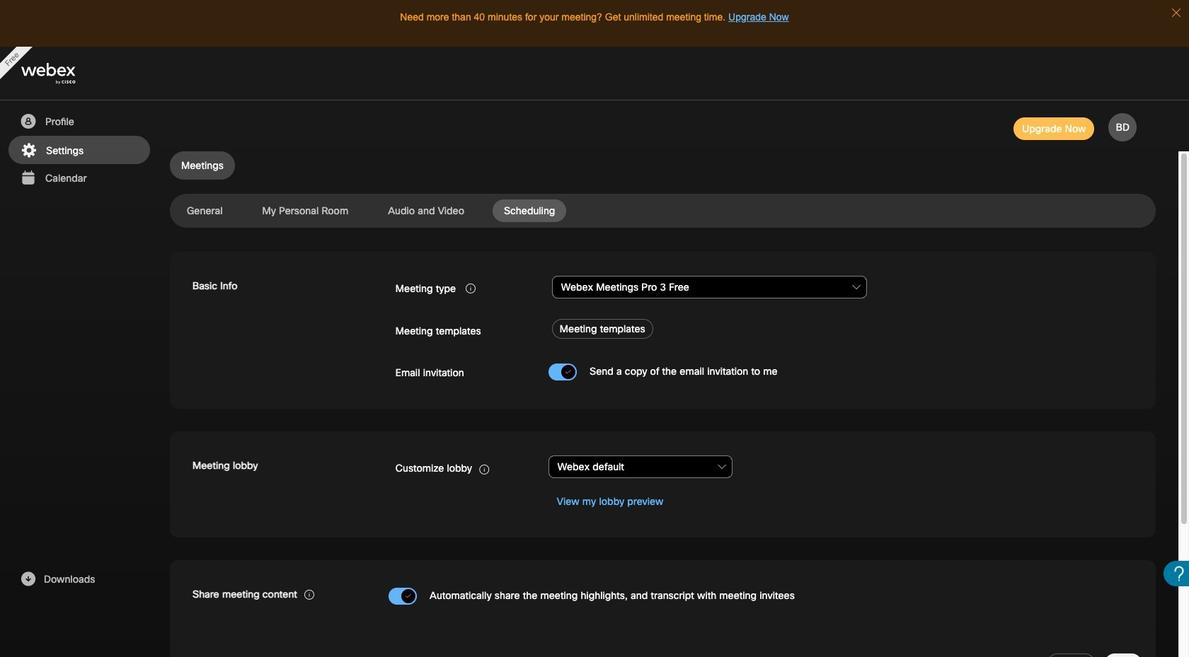 Task type: describe. For each thing, give the bounding box(es) containing it.
0 horizontal spatial mds check_bold image
[[405, 593, 412, 602]]

mds content download_filled image
[[19, 571, 37, 588]]



Task type: locate. For each thing, give the bounding box(es) containing it.
tab list
[[170, 151, 1156, 180], [170, 200, 1156, 222]]

mds settings_filled image
[[20, 142, 38, 159]]

1 horizontal spatial mds check_bold image
[[565, 368, 572, 377]]

banner
[[0, 47, 1189, 100]]

1 tab list from the top
[[170, 151, 1156, 180]]

mds meetings_filled image
[[19, 170, 37, 187]]

mds check_bold image
[[565, 368, 572, 377], [405, 593, 412, 602]]

2 tab list from the top
[[170, 200, 1156, 222]]

0 vertical spatial mds check_bold image
[[565, 368, 572, 377]]

cisco webex image
[[21, 63, 106, 84]]

0 vertical spatial tab list
[[170, 151, 1156, 180]]

1 vertical spatial mds check_bold image
[[405, 593, 412, 602]]

1 vertical spatial tab list
[[170, 200, 1156, 222]]

mds people circle_filled image
[[19, 113, 37, 130]]



Task type: vqa. For each thing, say whether or not it's contained in the screenshot.
mds settings_filled icon at left
yes



